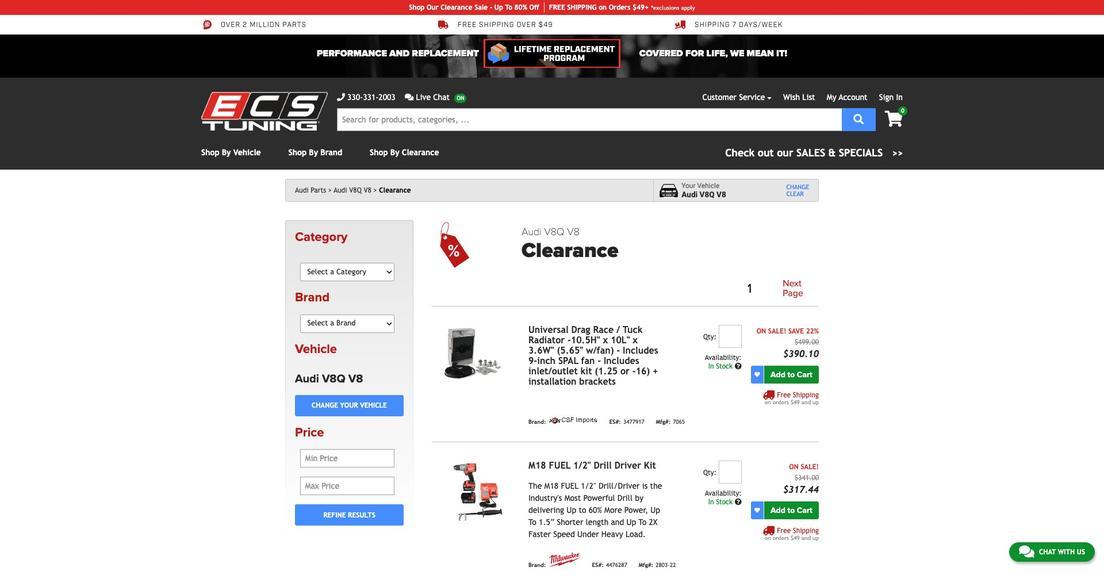 Task type: locate. For each thing, give the bounding box(es) containing it.
1 vertical spatial add to cart button
[[764, 502, 819, 519]]

x left 10l"
[[603, 335, 608, 346]]

3.6w"
[[529, 345, 554, 356]]

0 vertical spatial m18
[[529, 460, 546, 471]]

1 vertical spatial es#:
[[592, 562, 604, 568]]

change for clear
[[787, 184, 810, 190]]

1 vertical spatial fuel
[[561, 481, 579, 491]]

+
[[653, 366, 658, 377]]

0 vertical spatial orders
[[773, 399, 789, 405]]

1/2" up most
[[573, 460, 591, 471]]

add to cart down $317.44
[[771, 506, 813, 515]]

1 horizontal spatial chat
[[1039, 548, 1056, 556]]

to down $317.44
[[788, 506, 795, 515]]

$49 down $317.44
[[791, 535, 800, 541]]

clearance
[[441, 3, 473, 12], [402, 148, 439, 157], [379, 186, 411, 194], [522, 238, 619, 263]]

1 horizontal spatial es#:
[[610, 419, 621, 425]]

1 horizontal spatial sale!
[[801, 463, 819, 471]]

0 vertical spatial add to wish list image
[[755, 372, 760, 378]]

on inside on sale!                         save 22% $499.00 $390.10
[[757, 327, 766, 335]]

22%
[[806, 327, 819, 335]]

most
[[565, 493, 581, 503]]

None number field
[[719, 325, 742, 348], [719, 461, 742, 484], [719, 325, 742, 348], [719, 461, 742, 484]]

1 vertical spatial qty:
[[703, 469, 717, 477]]

price
[[295, 425, 324, 440]]

1 add from the top
[[771, 370, 786, 380]]

free shipping over $49
[[458, 21, 553, 29]]

question circle image
[[735, 363, 742, 370]]

free shipping on orders $49 and up down $317.44
[[765, 527, 819, 541]]

1 brand: from the top
[[529, 419, 546, 425]]

mfg#: 2803-22
[[639, 562, 676, 568]]

to down $390.10 at the bottom of the page
[[788, 370, 795, 380]]

free
[[549, 3, 565, 12]]

on left save
[[757, 327, 766, 335]]

by for clearance
[[391, 148, 400, 157]]

1 vertical spatial and
[[611, 518, 624, 527]]

ecs tuning image
[[201, 92, 328, 131]]

free for $317.44
[[777, 527, 791, 535]]

up
[[813, 399, 819, 405], [813, 535, 819, 541]]

x right 10l"
[[633, 335, 638, 346]]

shop for shop by brand
[[289, 148, 307, 157]]

stock
[[716, 362, 733, 370], [716, 498, 733, 506]]

brand: for es#: 4476287
[[529, 562, 546, 568]]

includes up 16)
[[623, 345, 658, 356]]

0 horizontal spatial mfg#:
[[639, 562, 654, 568]]

2 in stock from the top
[[708, 498, 735, 506]]

0 vertical spatial change
[[787, 184, 810, 190]]

0 vertical spatial es#:
[[610, 419, 621, 425]]

0 vertical spatial chat
[[433, 93, 450, 102]]

0 vertical spatial stock
[[716, 362, 733, 370]]

free
[[458, 21, 477, 29], [777, 391, 791, 399], [777, 527, 791, 535]]

1/2" up powerful
[[581, 481, 596, 491]]

1 vertical spatial cart
[[797, 506, 813, 515]]

0 vertical spatial up
[[813, 399, 819, 405]]

mfg#:
[[656, 419, 671, 425], [639, 562, 654, 568]]

2 by from the left
[[309, 148, 318, 157]]

1 vertical spatial on
[[789, 463, 799, 471]]

my
[[827, 93, 837, 102]]

sign in link
[[879, 93, 903, 102]]

or
[[621, 366, 630, 377]]

2 brand: from the top
[[529, 562, 546, 568]]

1 vertical spatial $49
[[791, 399, 800, 405]]

availability: for question circle icon
[[705, 489, 742, 498]]

shopping cart image
[[885, 111, 903, 127]]

stock left question circle image
[[716, 362, 733, 370]]

on up the $341.00
[[789, 463, 799, 471]]

free ship ping on orders $49+ *exclusions apply
[[549, 3, 695, 12]]

$49 right over
[[539, 21, 553, 29]]

0 vertical spatial brand:
[[529, 419, 546, 425]]

chat left with
[[1039, 548, 1056, 556]]

3 by from the left
[[391, 148, 400, 157]]

stock left question circle icon
[[716, 498, 733, 506]]

0 vertical spatial cart
[[797, 370, 813, 380]]

2 add to cart button from the top
[[764, 502, 819, 519]]

in left question circle icon
[[708, 498, 714, 506]]

2 add from the top
[[771, 506, 786, 515]]

in stock for question circle icon
[[708, 498, 735, 506]]

0 horizontal spatial by
[[222, 148, 231, 157]]

in right sign
[[896, 93, 903, 102]]

v8 inside your vehicle audi v8q v8
[[717, 190, 726, 199]]

cart down $317.44
[[797, 506, 813, 515]]

shipping
[[695, 21, 730, 29], [793, 391, 819, 399], [793, 527, 819, 535]]

orders for $390.10
[[773, 399, 789, 405]]

1 horizontal spatial change
[[787, 184, 810, 190]]

to left 60% on the bottom of page
[[579, 506, 586, 515]]

drag
[[571, 324, 591, 335]]

stock for question circle icon
[[716, 498, 733, 506]]

2 add to cart from the top
[[771, 506, 813, 515]]

sale! up the $341.00
[[801, 463, 819, 471]]

Search text field
[[337, 108, 842, 131]]

1 vertical spatial m18
[[545, 481, 559, 491]]

add to cart button down $390.10 at the bottom of the page
[[764, 366, 819, 384]]

milwaukee - corporate logo image
[[549, 553, 581, 567]]

add to cart for $390.10
[[771, 370, 813, 380]]

question circle image
[[735, 499, 742, 506]]

our
[[427, 3, 439, 12]]

sale! for $390.10
[[768, 327, 787, 335]]

$49 down $390.10 at the bottom of the page
[[791, 399, 800, 405]]

in left question circle image
[[708, 362, 714, 370]]

performance and replacement
[[317, 48, 479, 59]]

1 qty: from the top
[[703, 333, 717, 341]]

free down $390.10 at the bottom of the page
[[777, 391, 791, 399]]

brand: left milwaukee - corporate logo
[[529, 562, 546, 568]]

mfg#: left 2803-
[[639, 562, 654, 568]]

1 vertical spatial up
[[813, 535, 819, 541]]

1 vertical spatial shipping
[[793, 391, 819, 399]]

1 add to wish list image from the top
[[755, 372, 760, 378]]

1 vertical spatial in
[[708, 362, 714, 370]]

shipping for 22%
[[793, 391, 819, 399]]

2 horizontal spatial by
[[391, 148, 400, 157]]

change for your
[[312, 402, 338, 410]]

0 horizontal spatial sale!
[[768, 327, 787, 335]]

next
[[783, 278, 802, 289]]

7065
[[673, 419, 685, 425]]

and inside "the m18 fuel 1/2" drill/driver is the industry's most powerful drill by delivering up to 60% more power, up to 1.5" shorter length and up to 2x faster speed under heavy load."
[[611, 518, 624, 527]]

shop by vehicle
[[201, 148, 261, 157]]

audi v8q v8 right parts
[[334, 186, 371, 194]]

Max Price number field
[[300, 477, 395, 495]]

0 horizontal spatial change
[[312, 402, 338, 410]]

drill left driver
[[594, 460, 612, 471]]

(1.25
[[595, 366, 618, 377]]

1 orders from the top
[[773, 399, 789, 405]]

1 link
[[741, 280, 759, 298]]

shipping down $317.44
[[793, 527, 819, 535]]

0 vertical spatial and
[[802, 399, 811, 405]]

page
[[783, 288, 804, 299]]

0 vertical spatial on
[[757, 327, 766, 335]]

audi v8q v8 up your
[[295, 372, 363, 386]]

0 horizontal spatial to
[[505, 3, 513, 12]]

vehicle
[[233, 148, 261, 157], [697, 182, 720, 190], [295, 341, 337, 356], [360, 402, 387, 410]]

1 in stock from the top
[[708, 362, 735, 370]]

kit
[[581, 366, 592, 377]]

shop for shop our clearance sale - up to 80% off
[[409, 3, 425, 12]]

$49
[[539, 21, 553, 29], [791, 399, 800, 405], [791, 535, 800, 541]]

0 vertical spatial on
[[599, 3, 607, 12]]

1 vertical spatial in stock
[[708, 498, 735, 506]]

kit
[[644, 460, 656, 471]]

m18 fuel 1/2" drill driver kit link
[[529, 460, 656, 471]]

es#: left 4476287
[[592, 562, 604, 568]]

2 up from the top
[[813, 535, 819, 541]]

up up the free shipping over $49 link
[[495, 3, 503, 12]]

free shipping on orders $49 and up down $390.10 at the bottom of the page
[[765, 391, 819, 405]]

change your vehicle
[[312, 402, 387, 410]]

by down 2003
[[391, 148, 400, 157]]

universal
[[529, 324, 569, 335]]

clear link
[[787, 190, 810, 197]]

2
[[243, 21, 248, 29]]

shipping down $390.10 at the bottom of the page
[[793, 391, 819, 399]]

1 horizontal spatial mfg#:
[[656, 419, 671, 425]]

0 vertical spatial availability:
[[705, 354, 742, 362]]

audi parts link
[[295, 186, 332, 194]]

1 vertical spatial orders
[[773, 535, 789, 541]]

cart for $390.10
[[797, 370, 813, 380]]

sales
[[797, 147, 826, 159]]

clear
[[787, 190, 804, 197]]

3477917
[[624, 419, 645, 425]]

length
[[586, 518, 609, 527]]

up for $317.44
[[813, 535, 819, 541]]

2003
[[379, 93, 396, 102]]

1 vertical spatial add to wish list image
[[755, 508, 760, 513]]

add to cart button down $317.44
[[764, 502, 819, 519]]

driver
[[615, 460, 641, 471]]

to
[[505, 3, 513, 12], [529, 518, 537, 527], [639, 518, 647, 527]]

1 availability: from the top
[[705, 354, 742, 362]]

1 up from the top
[[813, 399, 819, 405]]

service
[[739, 93, 765, 102]]

audi inside audi v8q v8 clearance
[[522, 225, 542, 238]]

1 vertical spatial chat
[[1039, 548, 1056, 556]]

sale! inside 'on sale! $341.00 $317.44'
[[801, 463, 819, 471]]

by down ecs tuning image
[[222, 148, 231, 157]]

2 vertical spatial on
[[765, 535, 771, 541]]

1 vertical spatial stock
[[716, 498, 733, 506]]

2 qty: from the top
[[703, 469, 717, 477]]

customer service
[[703, 93, 765, 102]]

1 horizontal spatial x
[[633, 335, 638, 346]]

on inside 'on sale! $341.00 $317.44'
[[789, 463, 799, 471]]

1 vertical spatial drill
[[618, 493, 633, 503]]

change down sales
[[787, 184, 810, 190]]

orders
[[609, 3, 631, 12]]

1 free shipping on orders $49 and up from the top
[[765, 391, 819, 405]]

v8 inside audi v8q v8 clearance
[[567, 225, 580, 238]]

0 vertical spatial brand
[[321, 148, 342, 157]]

to
[[788, 370, 795, 380], [579, 506, 586, 515], [788, 506, 795, 515]]

0 vertical spatial in stock
[[708, 362, 735, 370]]

add to cart down $390.10 at the bottom of the page
[[771, 370, 813, 380]]

up down $317.44
[[813, 535, 819, 541]]

inch
[[537, 355, 556, 366]]

es#: left 3477917
[[610, 419, 621, 425]]

orders down $390.10 at the bottom of the page
[[773, 399, 789, 405]]

audi v8q v8
[[334, 186, 371, 194], [295, 372, 363, 386]]

0 vertical spatial add
[[771, 370, 786, 380]]

add down $317.44
[[771, 506, 786, 515]]

2 orders from the top
[[773, 535, 789, 541]]

v8q inside audi v8q v8 clearance
[[544, 225, 565, 238]]

chat
[[433, 93, 450, 102], [1039, 548, 1056, 556]]

2 vertical spatial $49
[[791, 535, 800, 541]]

us
[[1077, 548, 1085, 556]]

availability: up question circle image
[[705, 354, 742, 362]]

sale! inside on sale!                         save 22% $499.00 $390.10
[[768, 327, 787, 335]]

up down $390.10 at the bottom of the page
[[813, 399, 819, 405]]

sale! left save
[[768, 327, 787, 335]]

1 vertical spatial 1/2"
[[581, 481, 596, 491]]

brand: left csf - corporate logo
[[529, 419, 546, 425]]

add to cart
[[771, 370, 813, 380], [771, 506, 813, 515]]

to left 80%
[[505, 3, 513, 12]]

add to cart button for $317.44
[[764, 502, 819, 519]]

chat with us link
[[1009, 542, 1095, 562]]

0 link
[[876, 106, 908, 128]]

*exclusions apply link
[[651, 3, 695, 12]]

22
[[670, 562, 676, 568]]

on for $317.44
[[789, 463, 799, 471]]

load.
[[626, 530, 646, 539]]

2 cart from the top
[[797, 506, 813, 515]]

availability: for question circle image
[[705, 354, 742, 362]]

0 vertical spatial qty:
[[703, 333, 717, 341]]

Min Price number field
[[300, 449, 395, 468]]

orders
[[773, 399, 789, 405], [773, 535, 789, 541]]

comments image
[[405, 93, 414, 101]]

and down $390.10 at the bottom of the page
[[802, 399, 811, 405]]

and down $317.44
[[802, 535, 811, 541]]

qty: for question circle image
[[703, 333, 717, 341]]

1 add to cart from the top
[[771, 370, 813, 380]]

stock for question circle image
[[716, 362, 733, 370]]

add to wish list image
[[755, 372, 760, 378], [755, 508, 760, 513]]

0 vertical spatial free shipping on orders $49 and up
[[765, 391, 819, 405]]

free down shop our clearance sale - up to 80% off
[[458, 21, 477, 29]]

on for $390.10
[[757, 327, 766, 335]]

2 vertical spatial in
[[708, 498, 714, 506]]

shipping for $317.44
[[793, 527, 819, 535]]

0 vertical spatial drill
[[594, 460, 612, 471]]

2 free shipping on orders $49 and up from the top
[[765, 527, 819, 541]]

qty: for question circle icon
[[703, 469, 717, 477]]

$49 for $317.44
[[791, 535, 800, 541]]

my account
[[827, 93, 868, 102]]

cart down $390.10 at the bottom of the page
[[797, 370, 813, 380]]

my account link
[[827, 93, 868, 102]]

2 vertical spatial shipping
[[793, 527, 819, 535]]

m18 inside "the m18 fuel 1/2" drill/driver is the industry's most powerful drill by delivering up to 60% more power, up to 1.5" shorter length and up to 2x faster speed under heavy load."
[[545, 481, 559, 491]]

1 cart from the top
[[797, 370, 813, 380]]

0 vertical spatial mfg#:
[[656, 419, 671, 425]]

cart for $317.44
[[797, 506, 813, 515]]

availability: up question circle icon
[[705, 489, 742, 498]]

change left your
[[312, 402, 338, 410]]

*exclusions
[[651, 4, 680, 11]]

we
[[730, 48, 745, 59]]

paginated product list navigation navigation
[[522, 277, 819, 301]]

vehicle inside your vehicle audi v8q v8
[[697, 182, 720, 190]]

1 vertical spatial sale!
[[801, 463, 819, 471]]

race
[[593, 324, 614, 335]]

to up the faster
[[529, 518, 537, 527]]

1 vertical spatial availability:
[[705, 489, 742, 498]]

0 horizontal spatial drill
[[594, 460, 612, 471]]

0 vertical spatial fuel
[[549, 460, 571, 471]]

add down $390.10 at the bottom of the page
[[771, 370, 786, 380]]

includes
[[623, 345, 658, 356], [604, 355, 639, 366]]

1 vertical spatial add to cart
[[771, 506, 813, 515]]

1 horizontal spatial on
[[789, 463, 799, 471]]

1 vertical spatial change
[[312, 402, 338, 410]]

mfg#: for mfg#: 2803-22
[[639, 562, 654, 568]]

0 horizontal spatial chat
[[433, 93, 450, 102]]

refine
[[323, 511, 346, 519]]

fuel
[[549, 460, 571, 471], [561, 481, 579, 491]]

1
[[748, 281, 752, 296]]

drill down drill/driver
[[618, 493, 633, 503]]

0 vertical spatial add to cart
[[771, 370, 813, 380]]

in for question circle icon
[[708, 498, 714, 506]]

1 vertical spatial add
[[771, 506, 786, 515]]

to left '2x' in the right of the page
[[639, 518, 647, 527]]

2 vertical spatial free
[[777, 527, 791, 535]]

free shipping on orders $49 and up for $317.44
[[765, 527, 819, 541]]

x
[[603, 335, 608, 346], [633, 335, 638, 346]]

1 vertical spatial mfg#:
[[639, 562, 654, 568]]

chat right live
[[433, 93, 450, 102]]

your
[[682, 182, 696, 190]]

and for $390.10
[[802, 399, 811, 405]]

0 vertical spatial sale!
[[768, 327, 787, 335]]

2 stock from the top
[[716, 498, 733, 506]]

covered for life, we mean it!
[[640, 48, 787, 59]]

0 horizontal spatial on
[[757, 327, 766, 335]]

0 vertical spatial add to cart button
[[764, 366, 819, 384]]

orders down $317.44
[[773, 535, 789, 541]]

2 vertical spatial and
[[802, 535, 811, 541]]

on sale!                         save 22% $499.00 $390.10
[[757, 327, 819, 359]]

- left drag
[[568, 335, 571, 346]]

1 stock from the top
[[716, 362, 733, 370]]

1 horizontal spatial drill
[[618, 493, 633, 503]]

1 by from the left
[[222, 148, 231, 157]]

2 add to wish list image from the top
[[755, 508, 760, 513]]

v8q inside your vehicle audi v8q v8
[[700, 190, 715, 199]]

live
[[416, 93, 431, 102]]

to for $317.44
[[788, 506, 795, 515]]

by up audi parts link
[[309, 148, 318, 157]]

shipping 7 days/week link
[[675, 20, 783, 30]]

1 vertical spatial brand
[[295, 290, 330, 305]]

1 add to cart button from the top
[[764, 366, 819, 384]]

0 horizontal spatial x
[[603, 335, 608, 346]]

m18 up industry's
[[545, 481, 559, 491]]

category
[[295, 230, 348, 244]]

1 vertical spatial brand:
[[529, 562, 546, 568]]

refine results
[[323, 511, 375, 519]]

mfg#: left 7065
[[656, 419, 671, 425]]

2x
[[649, 518, 658, 527]]

2 availability: from the top
[[705, 489, 742, 498]]

1 vertical spatial on
[[765, 399, 771, 405]]

free shipping on orders $49 and up for $390.10
[[765, 391, 819, 405]]

es#: 3477917
[[610, 419, 645, 425]]

and down more
[[611, 518, 624, 527]]

1 vertical spatial free shipping on orders $49 and up
[[765, 527, 819, 541]]

free down $317.44
[[777, 527, 791, 535]]

brand
[[321, 148, 342, 157], [295, 290, 330, 305]]

0 horizontal spatial es#:
[[592, 562, 604, 568]]

1 vertical spatial free
[[777, 391, 791, 399]]

$49 for 22%
[[791, 399, 800, 405]]

up
[[495, 3, 503, 12], [567, 506, 577, 515], [651, 506, 660, 515], [627, 518, 636, 527]]

1 horizontal spatial by
[[309, 148, 318, 157]]

fuel inside "the m18 fuel 1/2" drill/driver is the industry's most powerful drill by delivering up to 60% more power, up to 1.5" shorter length and up to 2x faster speed under heavy load."
[[561, 481, 579, 491]]

m18 up the the
[[529, 460, 546, 471]]

search image
[[854, 114, 864, 124]]

shipping left "7"
[[695, 21, 730, 29]]



Task type: describe. For each thing, give the bounding box(es) containing it.
by for vehicle
[[222, 148, 231, 157]]

customer service button
[[703, 91, 772, 104]]

es#: for es#: 4476287
[[592, 562, 604, 568]]

2803-
[[656, 562, 670, 568]]

save
[[789, 327, 804, 335]]

0 vertical spatial in
[[896, 93, 903, 102]]

- right or
[[633, 366, 636, 377]]

shipping 7 days/week
[[695, 21, 783, 29]]

ping
[[582, 3, 597, 12]]

off
[[529, 3, 539, 12]]

includes down 10l"
[[604, 355, 639, 366]]

up for $390.10
[[813, 399, 819, 405]]

shop our clearance sale - up to 80% off link
[[409, 2, 545, 13]]

in stock for question circle image
[[708, 362, 735, 370]]

w/fan)
[[586, 345, 614, 356]]

shop our clearance sale - up to 80% off
[[409, 3, 539, 12]]

list
[[803, 93, 815, 102]]

account
[[839, 93, 868, 102]]

es#: for es#: 3477917
[[610, 419, 621, 425]]

over 2 million parts
[[221, 21, 307, 29]]

specials
[[839, 147, 883, 159]]

2 horizontal spatial to
[[639, 518, 647, 527]]

brackets
[[579, 376, 616, 387]]

parts
[[311, 186, 326, 194]]

sign
[[879, 93, 894, 102]]

live chat
[[416, 93, 450, 102]]

performance
[[317, 48, 387, 59]]

refine results link
[[295, 505, 404, 526]]

1/2" inside "the m18 fuel 1/2" drill/driver is the industry's most powerful drill by delivering up to 60% more power, up to 1.5" shorter length and up to 2x faster speed under heavy load."
[[581, 481, 596, 491]]

the
[[529, 481, 542, 491]]

add to wish list image for $317.44
[[755, 508, 760, 513]]

10l"
[[611, 335, 630, 346]]

up down most
[[567, 506, 577, 515]]

your
[[340, 402, 358, 410]]

customer
[[703, 93, 737, 102]]

7
[[733, 21, 737, 29]]

add for $317.44
[[771, 506, 786, 515]]

up up the load.
[[627, 518, 636, 527]]

330-
[[347, 93, 363, 102]]

$49+
[[633, 3, 649, 12]]

on for 22%
[[765, 399, 771, 405]]

chat with us
[[1039, 548, 1085, 556]]

sale
[[475, 3, 488, 12]]

drill/driver
[[599, 481, 640, 491]]

parts
[[282, 21, 307, 29]]

0
[[901, 108, 905, 114]]

orders for $317.44
[[773, 535, 789, 541]]

on for $317.44
[[765, 535, 771, 541]]

under
[[578, 530, 599, 539]]

1 x from the left
[[603, 335, 608, 346]]

power,
[[625, 506, 648, 515]]

ship
[[567, 3, 582, 12]]

to inside "the m18 fuel 1/2" drill/driver is the industry's most powerful drill by delivering up to 60% more power, up to 1.5" shorter length and up to 2x faster speed under heavy load."
[[579, 506, 586, 515]]

sign in
[[879, 93, 903, 102]]

es#4476287 - 2803-22 - m18 fuel 1/2" drill driver kit - the m18 fuel 1/2" drill/driver is the industry's most powerful drill by delivering up to 60% more power, up to 1.5 shorter length and up to 2x faster speed under heavy load. - milwaukee - audi bmw volkswagen mercedes benz mini porsche image
[[432, 461, 519, 526]]

comments image
[[1019, 545, 1035, 559]]

life,
[[707, 48, 728, 59]]

shop by clearance
[[370, 148, 439, 157]]

$341.00
[[795, 474, 819, 482]]

/
[[617, 324, 620, 335]]

live chat link
[[405, 91, 467, 104]]

free shipping over $49 link
[[438, 20, 553, 30]]

- right 'fan'
[[598, 355, 601, 366]]

lifetime replacement program banner image
[[484, 39, 621, 68]]

next page
[[783, 278, 804, 299]]

es#3477917 - 7065 - universal drag race / tuck radiator -10.5h" x 10l" x 3.6w" (5.65" w/fan) - includes 9-inch spal fan - includes inlet/outlet kit (1.25 or -16) + installation brackets - csf - audi bmw volkswagen image
[[432, 325, 519, 391]]

is
[[642, 481, 648, 491]]

powerful
[[584, 493, 615, 503]]

universal drag race / tuck radiator -10.5h" x 10l" x 3.6w" (5.65" w/fan) - includes 9-inch spal fan - includes inlet/outlet kit (1.25 or -16) + installation brackets
[[529, 324, 658, 387]]

audi parts
[[295, 186, 326, 194]]

add to wish list image for $390.10
[[755, 372, 760, 378]]

0 vertical spatial audi v8q v8
[[334, 186, 371, 194]]

by for brand
[[309, 148, 318, 157]]

- right 'w/fan)'
[[617, 345, 620, 356]]

heavy
[[602, 530, 623, 539]]

0 vertical spatial shipping
[[695, 21, 730, 29]]

wish
[[784, 93, 800, 102]]

- right sale
[[490, 3, 493, 12]]

10.5h"
[[571, 335, 600, 346]]

drill inside "the m18 fuel 1/2" drill/driver is the industry's most powerful drill by delivering up to 60% more power, up to 1.5" shorter length and up to 2x faster speed under heavy load."
[[618, 493, 633, 503]]

phone image
[[337, 93, 345, 101]]

mean
[[747, 48, 774, 59]]

results
[[348, 511, 375, 519]]

wish list
[[784, 93, 815, 102]]

$499.00
[[795, 338, 819, 346]]

2 x from the left
[[633, 335, 638, 346]]

installation
[[529, 376, 577, 387]]

speed
[[553, 530, 575, 539]]

sale! for $317.44
[[801, 463, 819, 471]]

1 horizontal spatial to
[[529, 518, 537, 527]]

free for $390.10
[[777, 391, 791, 399]]

brand: for es#: 3477917
[[529, 419, 546, 425]]

add to cart for $317.44
[[771, 506, 813, 515]]

audi v8q v8 clearance
[[522, 225, 619, 263]]

shipping
[[479, 21, 515, 29]]

mfg#: for mfg#: 7065
[[656, 419, 671, 425]]

delivering
[[529, 506, 564, 515]]

and
[[390, 48, 410, 59]]

audi v8q v8 link
[[334, 186, 377, 194]]

your vehicle audi v8q v8
[[682, 182, 726, 199]]

shop for shop by vehicle
[[201, 148, 219, 157]]

on sale! $341.00 $317.44
[[783, 463, 819, 495]]

and for $317.44
[[802, 535, 811, 541]]

1 vertical spatial audi v8q v8
[[295, 372, 363, 386]]

0 vertical spatial $49
[[539, 21, 553, 29]]

add for $390.10
[[771, 370, 786, 380]]

to for $390.10
[[788, 370, 795, 380]]

shop for shop by clearance
[[370, 148, 388, 157]]

331-
[[363, 93, 379, 102]]

tuck
[[623, 324, 643, 335]]

in for question circle image
[[708, 362, 714, 370]]

wish list link
[[784, 93, 815, 102]]

inlet/outlet
[[529, 366, 578, 377]]

add to cart button for $390.10
[[764, 366, 819, 384]]

0 vertical spatial free
[[458, 21, 477, 29]]

up up '2x' in the right of the page
[[651, 506, 660, 515]]

0 vertical spatial 1/2"
[[573, 460, 591, 471]]

shop by brand link
[[289, 148, 342, 157]]

csf - corporate logo image
[[549, 417, 598, 424]]

covered
[[640, 48, 683, 59]]

sales & specials link
[[726, 145, 903, 160]]

radiator
[[529, 335, 565, 346]]

9-
[[529, 355, 537, 366]]

audi inside your vehicle audi v8q v8
[[682, 190, 698, 199]]



Task type: vqa. For each thing, say whether or not it's contained in the screenshot.
the bottommost Availability:
yes



